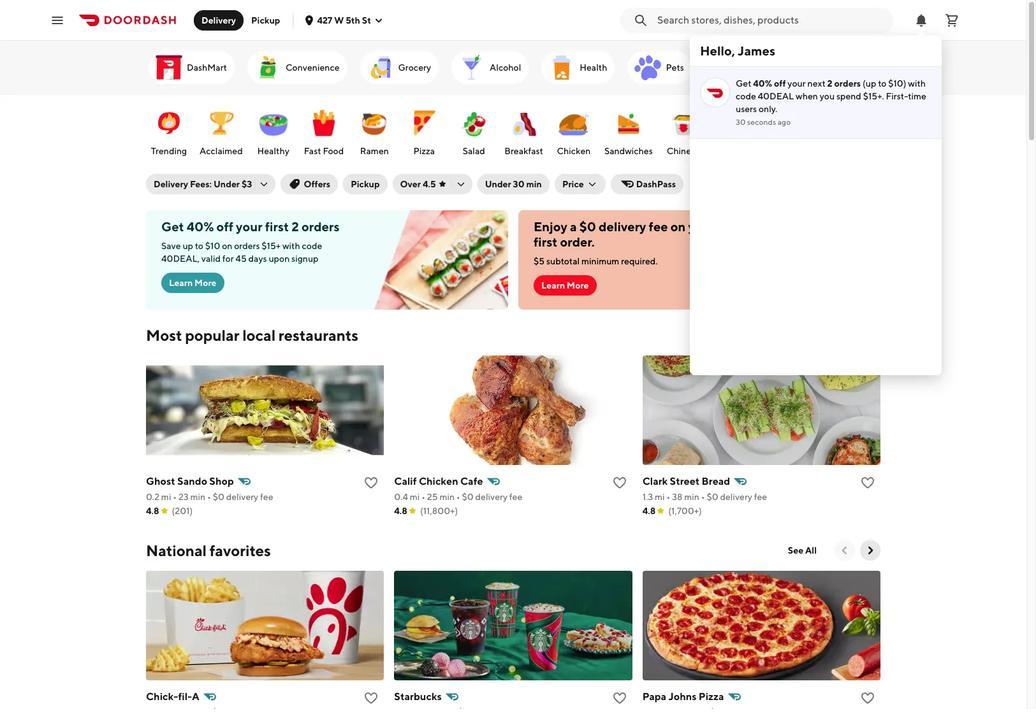 Task type: vqa. For each thing, say whether or not it's contained in the screenshot.
leftmost UNDER
yes



Task type: locate. For each thing, give the bounding box(es) containing it.
1 vertical spatial with
[[283, 241, 300, 251]]

3 mi from the left
[[655, 492, 665, 503]]

$​0 for bread
[[707, 492, 719, 503]]

0 horizontal spatial off
[[217, 219, 233, 234]]

0 horizontal spatial delivery
[[154, 179, 188, 189]]

0 horizontal spatial learn
[[169, 278, 193, 288]]

pets link
[[628, 51, 692, 84]]

0 horizontal spatial pizza
[[414, 146, 435, 156]]

see
[[788, 546, 804, 556]]

0 horizontal spatial mi
[[161, 492, 171, 503]]

under
[[214, 179, 240, 189], [485, 179, 511, 189]]

w
[[334, 15, 344, 25]]

over 4.5 button
[[393, 174, 472, 195]]

ghost sando shop
[[146, 476, 234, 488]]

more down subtotal
[[567, 281, 589, 291]]

save
[[161, 241, 181, 251]]

orders up spend
[[835, 78, 861, 89]]

orders inside save up to $10 on orders $15+ with code 40deal, valid for 45 days upon signup
[[234, 241, 260, 251]]

0 vertical spatial first
[[265, 219, 289, 234]]

open menu image
[[50, 12, 65, 28]]

38
[[672, 492, 683, 503]]

enjoy a $0 delivery fee on your first order.
[[534, 219, 715, 249]]

pickup button
[[244, 10, 288, 30], [343, 174, 388, 195]]

0 vertical spatial pickup button
[[244, 10, 288, 30]]

1 horizontal spatial with
[[909, 78, 926, 89]]

orders up signup on the left top of page
[[302, 219, 340, 234]]

pets image
[[633, 52, 664, 83]]

offers down fast
[[304, 179, 331, 189]]

1 horizontal spatial on
[[671, 219, 686, 234]]

$5 subtotal minimum required.
[[534, 256, 658, 267]]

• left the 23
[[173, 492, 177, 503]]

first down enjoy
[[534, 235, 558, 249]]

offers down james on the top right of the page
[[743, 63, 769, 73]]

1 vertical spatial next button of carousel image
[[864, 545, 877, 558]]

mi right '1.3' on the right
[[655, 492, 665, 503]]

get up users
[[736, 78, 752, 89]]

retail
[[828, 63, 851, 73]]

1 horizontal spatial $​0
[[462, 492, 474, 503]]

delivery down cafe
[[476, 492, 508, 503]]

0 vertical spatial chicken
[[557, 146, 591, 156]]

off up $10
[[217, 219, 233, 234]]

james
[[738, 43, 776, 58]]

1 vertical spatial pickup
[[351, 179, 380, 189]]

0 horizontal spatial on
[[222, 241, 232, 251]]

1 horizontal spatial mi
[[410, 492, 420, 503]]

chicken
[[557, 146, 591, 156], [419, 476, 458, 488]]

0 horizontal spatial more
[[195, 278, 217, 288]]

2 horizontal spatial mi
[[655, 492, 665, 503]]

4.8 for clark street bread
[[643, 507, 656, 517]]

learn more for a
[[542, 281, 589, 291]]

0 horizontal spatial offers
[[304, 179, 331, 189]]

0 horizontal spatial 2
[[292, 219, 299, 234]]

1 mi from the left
[[161, 492, 171, 503]]

1 vertical spatial 40%
[[187, 219, 214, 234]]

under down salad
[[485, 179, 511, 189]]

when
[[796, 91, 818, 101]]

click to add this store to your saved list image for cafe
[[612, 476, 627, 491]]

mi for calif
[[410, 492, 420, 503]]

mi right 0.2
[[161, 492, 171, 503]]

st
[[362, 15, 371, 25]]

healthy
[[257, 146, 290, 156]]

• down shop
[[207, 492, 211, 503]]

hello,
[[700, 43, 736, 58]]

2 mi from the left
[[410, 492, 420, 503]]

0 vertical spatial orders
[[835, 78, 861, 89]]

1 vertical spatial offers
[[304, 179, 331, 189]]

0 vertical spatial with
[[909, 78, 926, 89]]

learn down 40deal,
[[169, 278, 193, 288]]

starbucks link
[[394, 689, 633, 710]]

4.8 down 0.4
[[394, 507, 408, 517]]

0 horizontal spatial 40%
[[187, 219, 214, 234]]

pickup button down ramen
[[343, 174, 388, 195]]

orders up 45
[[234, 241, 260, 251]]

1 horizontal spatial off
[[774, 78, 786, 89]]

learn down subtotal
[[542, 281, 565, 291]]

• down bread
[[702, 492, 705, 503]]

offers link
[[705, 51, 777, 84]]

delivery up dashmart
[[202, 15, 236, 25]]

0 items, open order cart image
[[945, 12, 960, 28]]

1 horizontal spatial orders
[[302, 219, 340, 234]]

code inside save up to $10 on orders $15+ with code 40deal, valid for 45 days upon signup
[[302, 241, 322, 251]]

delivery inside 'button'
[[202, 15, 236, 25]]

1 under from the left
[[214, 179, 240, 189]]

learn more down subtotal
[[542, 281, 589, 291]]

1 4.8 from the left
[[146, 507, 159, 517]]

1.3
[[643, 492, 653, 503]]

0 horizontal spatial $​0
[[213, 492, 224, 503]]

0 vertical spatial delivery
[[202, 15, 236, 25]]

30 down users
[[736, 117, 746, 127]]

0 horizontal spatial with
[[283, 241, 300, 251]]

$​0 down cafe
[[462, 492, 474, 503]]

1 vertical spatial code
[[302, 241, 322, 251]]

your inside enjoy a $0 delivery fee on your first order.
[[689, 219, 715, 234]]

enjoy
[[534, 219, 568, 234]]

clark street bread
[[643, 476, 731, 488]]

next button of carousel image up (up
[[875, 61, 887, 74]]

under left $3
[[214, 179, 240, 189]]

get
[[736, 78, 752, 89], [161, 219, 184, 234]]

1 vertical spatial orders
[[302, 219, 340, 234]]

$10
[[205, 241, 220, 251]]

delivery for calif chicken cafe
[[476, 492, 508, 503]]

min right the 23
[[190, 492, 206, 503]]

learn more down 40deal,
[[169, 278, 217, 288]]

2 up signup on the left top of page
[[292, 219, 299, 234]]

1 horizontal spatial to
[[879, 78, 887, 89]]

2 $​0 from the left
[[462, 492, 474, 503]]

pizza
[[414, 146, 435, 156], [699, 691, 724, 704]]

off
[[774, 78, 786, 89], [217, 219, 233, 234]]

1 horizontal spatial code
[[736, 91, 756, 101]]

0 horizontal spatial under
[[214, 179, 240, 189]]

mi right 0.4
[[410, 492, 420, 503]]

1 vertical spatial pizza
[[699, 691, 724, 704]]

click to add this store to your saved list image
[[364, 476, 379, 491], [612, 476, 627, 491], [861, 476, 876, 491], [612, 691, 627, 707], [861, 691, 876, 707]]

grocery
[[398, 63, 431, 73]]

2 4.8 from the left
[[394, 507, 408, 517]]

1 vertical spatial on
[[222, 241, 232, 251]]

minimum
[[582, 256, 620, 267]]

0 vertical spatial 2
[[828, 78, 833, 89]]

• left 38
[[667, 492, 671, 503]]

pizza up 4.5
[[414, 146, 435, 156]]

$5
[[534, 256, 545, 267]]

1 vertical spatial pickup button
[[343, 174, 388, 195]]

delivery fees: under $3
[[154, 179, 252, 189]]

delivery right $0
[[599, 219, 647, 234]]

40deal,
[[161, 254, 200, 264]]

min right 25
[[440, 492, 455, 503]]

• up (11,800+) on the left of the page
[[457, 492, 460, 503]]

your
[[788, 78, 806, 89], [236, 219, 263, 234], [689, 219, 715, 234]]

2
[[828, 78, 833, 89], [292, 219, 299, 234]]

0.4
[[394, 492, 408, 503]]

$​0
[[213, 492, 224, 503], [462, 492, 474, 503], [707, 492, 719, 503]]

learn more button down 40deal,
[[161, 273, 224, 293]]

breakfast
[[505, 146, 543, 156]]

over 4.5
[[400, 179, 436, 189]]

1 vertical spatial to
[[195, 241, 203, 251]]

restaurants
[[279, 327, 359, 344]]

acclaimed link
[[197, 101, 245, 160]]

1 $​0 from the left
[[213, 492, 224, 503]]

next button of carousel image right previous button of carousel icon
[[864, 545, 877, 558]]

$3
[[242, 179, 252, 189]]

1 horizontal spatial first
[[534, 235, 558, 249]]

see all
[[788, 546, 817, 556]]

2 horizontal spatial $​0
[[707, 492, 719, 503]]

food
[[323, 146, 344, 156]]

with inside save up to $10 on orders $15+ with code 40deal, valid for 45 days upon signup
[[283, 241, 300, 251]]

to right the up
[[195, 241, 203, 251]]

(11,800+)
[[420, 507, 458, 517]]

25
[[427, 492, 438, 503]]

0 vertical spatial 40%
[[754, 78, 773, 89]]

2 vertical spatial orders
[[234, 241, 260, 251]]

with up time
[[909, 78, 926, 89]]

code up users
[[736, 91, 756, 101]]

0 horizontal spatial pickup
[[251, 15, 280, 25]]

on up for
[[222, 241, 232, 251]]

offers inside button
[[304, 179, 331, 189]]

on down "dashpass"
[[671, 219, 686, 234]]

with up upon
[[283, 241, 300, 251]]

1 vertical spatial off
[[217, 219, 233, 234]]

40% up 40deal on the right top of page
[[754, 78, 773, 89]]

1 horizontal spatial delivery
[[202, 15, 236, 25]]

chicken up price on the right top of the page
[[557, 146, 591, 156]]

1 vertical spatial first
[[534, 235, 558, 249]]

chicken up 25
[[419, 476, 458, 488]]

alcohol link
[[452, 51, 529, 84]]

4.8
[[146, 507, 159, 517], [394, 507, 408, 517], [643, 507, 656, 517]]

1 horizontal spatial 30
[[736, 117, 746, 127]]

delivery for delivery fees: under $3
[[154, 179, 188, 189]]

alcohol
[[490, 63, 521, 73]]

1 horizontal spatial 40%
[[754, 78, 773, 89]]

convenience link
[[247, 51, 347, 84]]

get for get 40% off your next 2 orders
[[736, 78, 752, 89]]

40deal
[[758, 91, 794, 101]]

popular
[[185, 327, 239, 344]]

orders for get 40% off your next 2 orders
[[835, 78, 861, 89]]

0 vertical spatial to
[[879, 78, 887, 89]]

valid
[[201, 254, 221, 264]]

1 horizontal spatial get
[[736, 78, 752, 89]]

get 40% off your first 2 orders
[[161, 219, 340, 234]]

1 horizontal spatial more
[[567, 281, 589, 291]]

0 horizontal spatial orders
[[234, 241, 260, 251]]

1 horizontal spatial pickup
[[351, 179, 380, 189]]

1 horizontal spatial 2
[[828, 78, 833, 89]]

convenience image
[[253, 52, 283, 83]]

learn more button down subtotal
[[534, 276, 597, 296]]

0 horizontal spatial to
[[195, 241, 203, 251]]

2 horizontal spatial your
[[788, 78, 806, 89]]

to right (up
[[879, 78, 887, 89]]

delivery left fees:
[[154, 179, 188, 189]]

learn more
[[169, 278, 217, 288], [542, 281, 589, 291]]

0 horizontal spatial learn more
[[169, 278, 217, 288]]

4.8 for ghost sando shop
[[146, 507, 159, 517]]

delivery
[[202, 15, 236, 25], [154, 179, 188, 189]]

more down the valid
[[195, 278, 217, 288]]

2 horizontal spatial orders
[[835, 78, 861, 89]]

0 horizontal spatial 30
[[513, 179, 525, 189]]

get up save on the left
[[161, 219, 184, 234]]

2 under from the left
[[485, 179, 511, 189]]

off up 40deal on the right top of page
[[774, 78, 786, 89]]

2 horizontal spatial 4.8
[[643, 507, 656, 517]]

users
[[736, 104, 757, 114]]

orders for get 40% off your first 2 orders
[[302, 219, 340, 234]]

0 horizontal spatial code
[[302, 241, 322, 251]]

most
[[146, 327, 182, 344]]

2 up you
[[828, 78, 833, 89]]

only.
[[759, 104, 778, 114]]

code inside the '(up to $10) with code 40deal when you spend $15+. first-time users only.'
[[736, 91, 756, 101]]

save up to $10 on orders $15+ with code 40deal, valid for 45 days upon signup
[[161, 241, 322, 264]]

1 horizontal spatial under
[[485, 179, 511, 189]]

chick-
[[146, 691, 178, 704]]

for
[[222, 254, 234, 264]]

on inside save up to $10 on orders $15+ with code 40deal, valid for 45 days upon signup
[[222, 241, 232, 251]]

0 vertical spatial code
[[736, 91, 756, 101]]

0 vertical spatial on
[[671, 219, 686, 234]]

fee for ghost sando shop
[[260, 492, 273, 503]]

40% up $10
[[187, 219, 214, 234]]

0 horizontal spatial first
[[265, 219, 289, 234]]

delivery down bread
[[720, 492, 753, 503]]

0 vertical spatial offers
[[743, 63, 769, 73]]

get 40% off your next 2 orders
[[736, 78, 861, 89]]

delivery down shop
[[226, 492, 259, 503]]

1 vertical spatial get
[[161, 219, 184, 234]]

your for first
[[236, 219, 263, 234]]

• left 25
[[422, 492, 426, 503]]

click to add this store to your saved list image for pizza
[[861, 691, 876, 707]]

fil-
[[178, 691, 192, 704]]

$15+
[[262, 241, 281, 251]]

0 horizontal spatial your
[[236, 219, 263, 234]]

most popular local restaurants link
[[146, 325, 359, 346]]

offers
[[743, 63, 769, 73], [304, 179, 331, 189]]

spend
[[837, 91, 862, 101]]

1 horizontal spatial pizza
[[699, 691, 724, 704]]

national
[[146, 542, 207, 560]]

1 vertical spatial chicken
[[419, 476, 458, 488]]

3 4.8 from the left
[[643, 507, 656, 517]]

0 horizontal spatial pickup button
[[244, 10, 288, 30]]

1 vertical spatial 30
[[513, 179, 525, 189]]

ago
[[778, 117, 791, 127]]

delivery for clark street bread
[[720, 492, 753, 503]]

3 $​0 from the left
[[707, 492, 719, 503]]

30 down the breakfast
[[513, 179, 525, 189]]

pizza right johns
[[699, 691, 724, 704]]

0 horizontal spatial learn more button
[[161, 273, 224, 293]]

learn more button
[[161, 273, 224, 293], [534, 276, 597, 296]]

4.8 down 0.2
[[146, 507, 159, 517]]

notification bell image
[[914, 12, 929, 28]]

learn more button for 40%
[[161, 273, 224, 293]]

30
[[736, 117, 746, 127], [513, 179, 525, 189]]

0 vertical spatial get
[[736, 78, 752, 89]]

with
[[909, 78, 926, 89], [283, 241, 300, 251]]

code up signup on the left top of page
[[302, 241, 322, 251]]

retail image
[[794, 52, 825, 83]]

with inside the '(up to $10) with code 40deal when you spend $15+. first-time users only.'
[[909, 78, 926, 89]]

$​0 down bread
[[707, 492, 719, 503]]

0 vertical spatial off
[[774, 78, 786, 89]]

0 horizontal spatial get
[[161, 219, 184, 234]]

1 horizontal spatial learn more button
[[534, 276, 597, 296]]

1 • from the left
[[173, 492, 177, 503]]

1 horizontal spatial 4.8
[[394, 507, 408, 517]]

1 horizontal spatial learn
[[542, 281, 565, 291]]

1 vertical spatial delivery
[[154, 179, 188, 189]]

min right 38
[[685, 492, 700, 503]]

first inside enjoy a $0 delivery fee on your first order.
[[534, 235, 558, 249]]

0.2 mi • 23 min • $​0 delivery fee
[[146, 492, 273, 503]]

orders
[[835, 78, 861, 89], [302, 219, 340, 234], [234, 241, 260, 251]]

previous button of carousel image
[[839, 545, 852, 558]]

mi for clark
[[655, 492, 665, 503]]

offers image
[[710, 52, 741, 83]]

1 vertical spatial 2
[[292, 219, 299, 234]]

first
[[265, 219, 289, 234], [534, 235, 558, 249]]

1 horizontal spatial your
[[689, 219, 715, 234]]

1 horizontal spatial learn more
[[542, 281, 589, 291]]

30 inside button
[[513, 179, 525, 189]]

$​0 down shop
[[213, 492, 224, 503]]

40% for get 40% off your next 2 orders
[[754, 78, 773, 89]]

price
[[563, 179, 584, 189]]

0.2
[[146, 492, 160, 503]]

5 • from the left
[[667, 492, 671, 503]]

pickup right delivery 'button'
[[251, 15, 280, 25]]

pickup down ramen
[[351, 179, 380, 189]]

fee for calif chicken cafe
[[510, 492, 523, 503]]

first up $15+
[[265, 219, 289, 234]]

learn more button for a
[[534, 276, 597, 296]]

pickup button up convenience image
[[244, 10, 288, 30]]

next button of carousel image
[[875, 61, 887, 74], [864, 545, 877, 558]]

0 horizontal spatial 4.8
[[146, 507, 159, 517]]

mi for ghost
[[161, 492, 171, 503]]

4.8 down '1.3' on the right
[[643, 507, 656, 517]]

all
[[806, 546, 817, 556]]

min down the breakfast
[[527, 179, 542, 189]]



Task type: describe. For each thing, give the bounding box(es) containing it.
ghost
[[146, 476, 175, 488]]

papa johns pizza link
[[643, 689, 881, 710]]

off for next
[[774, 78, 786, 89]]

(up
[[863, 78, 877, 89]]

$​0 for cafe
[[462, 492, 474, 503]]

price button
[[555, 174, 606, 195]]

427 w 5th st button
[[305, 15, 384, 25]]

delivery inside enjoy a $0 delivery fee on your first order.
[[599, 219, 647, 234]]

grocery link
[[360, 51, 439, 84]]

dashmart image
[[154, 52, 184, 83]]

chick-fil-a link
[[146, 689, 384, 710]]

local
[[242, 327, 276, 344]]

(201)
[[172, 507, 193, 517]]

get for get 40% off your first 2 orders
[[161, 219, 184, 234]]

learn more for 40%
[[169, 278, 217, 288]]

dashpass button
[[611, 174, 684, 195]]

dashpass
[[636, 179, 676, 189]]

seconds
[[748, 117, 777, 127]]

30 seconds ago
[[736, 117, 791, 127]]

$0
[[580, 219, 596, 234]]

calif
[[394, 476, 417, 488]]

see all link
[[781, 541, 825, 561]]

retail link
[[789, 51, 859, 84]]

click to add this store to your saved list image for bread
[[861, 476, 876, 491]]

2 for first
[[292, 219, 299, 234]]

time
[[909, 91, 927, 101]]

calif chicken cafe
[[394, 476, 483, 488]]

convenience
[[286, 63, 340, 73]]

6 • from the left
[[702, 492, 705, 503]]

$15+.
[[864, 91, 885, 101]]

more for 40%
[[195, 278, 217, 288]]

min for clark street bread
[[685, 492, 700, 503]]

0 horizontal spatial chicken
[[419, 476, 458, 488]]

papa
[[643, 691, 667, 704]]

delivery for ghost sando shop
[[226, 492, 259, 503]]

chinese
[[667, 146, 700, 156]]

min for ghost sando shop
[[190, 492, 206, 503]]

click to add this store to your saved list image for shop
[[364, 476, 379, 491]]

2 • from the left
[[207, 492, 211, 503]]

trending link
[[147, 101, 191, 160]]

chick-fil-a
[[146, 691, 199, 704]]

health link
[[542, 51, 615, 84]]

sandwiches
[[605, 146, 653, 156]]

delivery for delivery
[[202, 15, 236, 25]]

street
[[670, 476, 700, 488]]

2 for next
[[828, 78, 833, 89]]

427 w 5th st
[[317, 15, 371, 25]]

40% for get 40% off your first 2 orders
[[187, 219, 214, 234]]

4 • from the left
[[457, 492, 460, 503]]

fast food
[[304, 146, 344, 156]]

learn for get 40% off your first 2 orders
[[169, 278, 193, 288]]

days
[[248, 254, 267, 264]]

next
[[808, 78, 826, 89]]

learn for enjoy a $0 delivery fee on your first order.
[[542, 281, 565, 291]]

signup
[[292, 254, 319, 264]]

Store search: begin typing to search for stores available on DoorDash text field
[[658, 13, 886, 27]]

0 vertical spatial 30
[[736, 117, 746, 127]]

bread
[[702, 476, 731, 488]]

0 vertical spatial pickup
[[251, 15, 280, 25]]

0.4 mi • 25 min • $​0 delivery fee
[[394, 492, 523, 503]]

offers button
[[281, 174, 338, 195]]

sando
[[177, 476, 207, 488]]

first-
[[886, 91, 909, 101]]

fee for clark street bread
[[754, 492, 768, 503]]

(up to $10) with code 40deal when you spend $15+. first-time users only.
[[736, 78, 927, 114]]

alcohol image
[[457, 52, 487, 83]]

grocery image
[[365, 52, 396, 83]]

0 vertical spatial pizza
[[414, 146, 435, 156]]

1 horizontal spatial chicken
[[557, 146, 591, 156]]

johns
[[669, 691, 697, 704]]

papa johns pizza
[[643, 691, 724, 704]]

trending
[[151, 146, 187, 156]]

your for next
[[788, 78, 806, 89]]

starbucks
[[394, 691, 442, 704]]

on inside enjoy a $0 delivery fee on your first order.
[[671, 219, 686, 234]]

fast
[[304, 146, 321, 156]]

4.5
[[423, 179, 436, 189]]

5th
[[346, 15, 360, 25]]

45
[[236, 254, 247, 264]]

subtotal
[[547, 256, 580, 267]]

1.3 mi • 38 min • $​0 delivery fee
[[643, 492, 768, 503]]

$10)
[[889, 78, 907, 89]]

catering image
[[877, 52, 908, 83]]

you
[[820, 91, 835, 101]]

health
[[580, 63, 608, 73]]

ramen
[[360, 146, 389, 156]]

upon
[[269, 254, 290, 264]]

0 vertical spatial next button of carousel image
[[875, 61, 887, 74]]

3 • from the left
[[422, 492, 426, 503]]

fee inside enjoy a $0 delivery fee on your first order.
[[649, 219, 668, 234]]

more for a
[[567, 281, 589, 291]]

to inside save up to $10 on orders $15+ with code 40deal, valid for 45 days upon signup
[[195, 241, 203, 251]]

salad
[[463, 146, 485, 156]]

under 30 min
[[485, 179, 542, 189]]

427
[[317, 15, 333, 25]]

clark
[[643, 476, 668, 488]]

required.
[[621, 256, 658, 267]]

off for first
[[217, 219, 233, 234]]

cafe
[[461, 476, 483, 488]]

1 horizontal spatial pickup button
[[343, 174, 388, 195]]

health image
[[547, 52, 578, 83]]

dashmart
[[187, 63, 227, 73]]

up
[[183, 241, 193, 251]]

to inside the '(up to $10) with code 40deal when you spend $15+. first-time users only.'
[[879, 78, 887, 89]]

shop
[[209, 476, 234, 488]]

national favorites link
[[146, 541, 271, 561]]

4.8 for calif chicken cafe
[[394, 507, 408, 517]]

pizza inside papa johns pizza link
[[699, 691, 724, 704]]

click to add this store to your saved list image
[[364, 691, 379, 707]]

min inside button
[[527, 179, 542, 189]]

1 horizontal spatial offers
[[743, 63, 769, 73]]

under inside button
[[485, 179, 511, 189]]

hello, james
[[700, 43, 776, 58]]

$​0 for shop
[[213, 492, 224, 503]]

min for calif chicken cafe
[[440, 492, 455, 503]]



